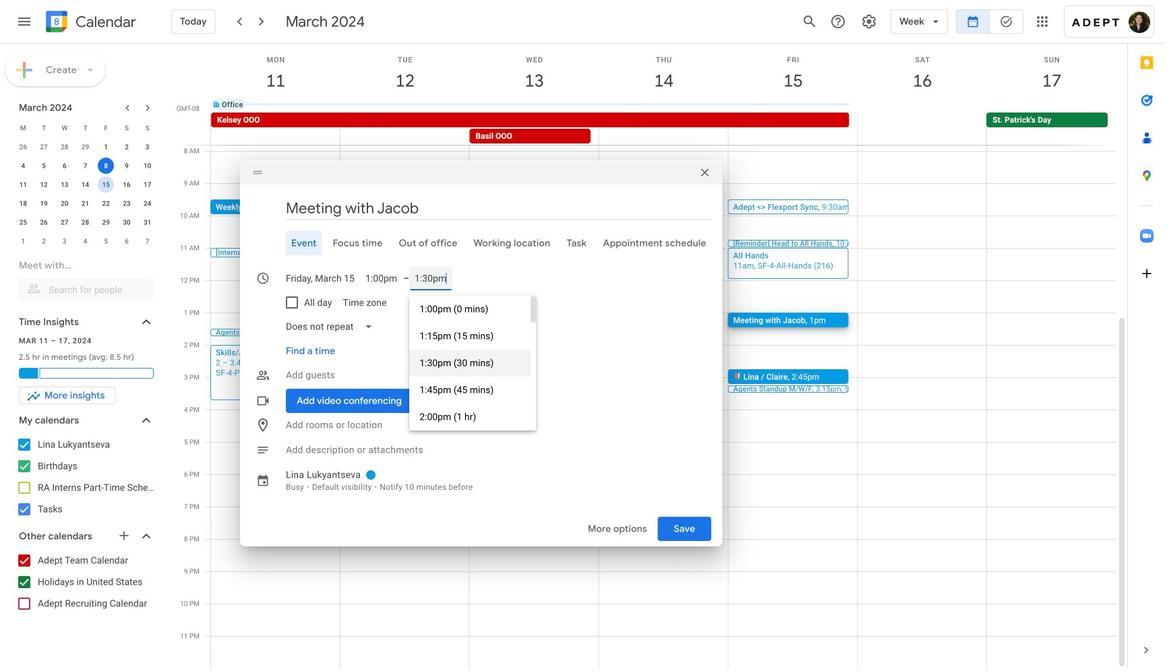 Task type: locate. For each thing, give the bounding box(es) containing it.
end time list box
[[410, 296, 536, 431]]

5 option from the top
[[410, 404, 531, 431]]

to element
[[403, 273, 410, 284]]

End time text field
[[415, 266, 447, 291]]

16 element
[[119, 177, 135, 193]]

27 element
[[57, 215, 73, 231]]

None field
[[281, 315, 383, 339]]

calendar element
[[43, 8, 136, 38]]

Start time text field
[[366, 266, 398, 291]]

7 element
[[77, 158, 93, 174]]

option
[[410, 296, 531, 323], [410, 323, 531, 350], [410, 350, 531, 377], [410, 377, 531, 404], [410, 404, 531, 431]]

14 element
[[77, 177, 93, 193]]

None search field
[[0, 254, 167, 302]]

28 element
[[77, 215, 93, 231]]

tab list
[[1129, 44, 1166, 632], [251, 231, 712, 256]]

2 option from the top
[[410, 323, 531, 350]]

february 27 element
[[36, 139, 52, 155]]

row group
[[13, 138, 158, 251]]

1 element
[[98, 139, 114, 155]]

22 element
[[98, 196, 114, 212]]

row
[[205, 88, 1128, 121], [205, 113, 1128, 145], [13, 119, 158, 138], [13, 138, 158, 156], [13, 156, 158, 175], [13, 175, 158, 194], [13, 194, 158, 213], [13, 213, 158, 232], [13, 232, 158, 251]]

4 element
[[15, 158, 31, 174]]

main drawer image
[[16, 13, 32, 30]]

20 element
[[57, 196, 73, 212]]

25 element
[[15, 215, 31, 231]]

february 28 element
[[57, 139, 73, 155]]

1 option from the top
[[410, 296, 531, 323]]

10 element
[[139, 158, 156, 174]]

heading
[[73, 14, 136, 30]]

9 element
[[119, 158, 135, 174]]

february 26 element
[[15, 139, 31, 155]]

12 element
[[36, 177, 52, 193]]

other calendars list
[[3, 550, 167, 615]]

grid
[[173, 44, 1128, 670]]

cell
[[341, 99, 470, 110], [470, 99, 599, 110], [599, 99, 729, 110], [729, 99, 858, 110], [858, 99, 988, 110], [988, 99, 1117, 110], [340, 113, 470, 145], [599, 113, 728, 145], [728, 113, 858, 145], [858, 113, 987, 145], [96, 156, 116, 175], [96, 175, 116, 194]]



Task type: vqa. For each thing, say whether or not it's contained in the screenshot.
Mon
no



Task type: describe. For each thing, give the bounding box(es) containing it.
february 29 element
[[77, 139, 93, 155]]

5 element
[[36, 158, 52, 174]]

21 element
[[77, 196, 93, 212]]

april 5 element
[[98, 233, 114, 250]]

april 4 element
[[77, 233, 93, 250]]

settings menu image
[[861, 13, 878, 30]]

8, today element
[[98, 158, 114, 174]]

13 element
[[57, 177, 73, 193]]

my calendars list
[[3, 434, 167, 521]]

26 element
[[36, 215, 52, 231]]

april 6 element
[[119, 233, 135, 250]]

15 element
[[98, 177, 114, 193]]

3 option from the top
[[410, 350, 531, 377]]

3 element
[[139, 139, 156, 155]]

4 option from the top
[[410, 377, 531, 404]]

Start date text field
[[286, 266, 355, 291]]

6 element
[[57, 158, 73, 174]]

april 7 element
[[139, 233, 156, 250]]

april 1 element
[[15, 233, 31, 250]]

0 horizontal spatial tab list
[[251, 231, 712, 256]]

1 horizontal spatial tab list
[[1129, 44, 1166, 632]]

19 element
[[36, 196, 52, 212]]

2 element
[[119, 139, 135, 155]]

Add title text field
[[286, 198, 712, 219]]

april 2 element
[[36, 233, 52, 250]]

add other calendars image
[[117, 530, 131, 543]]

30 element
[[119, 215, 135, 231]]

april 3 element
[[57, 233, 73, 250]]

17 element
[[139, 177, 156, 193]]

heading inside calendar 'element'
[[73, 14, 136, 30]]

23 element
[[119, 196, 135, 212]]

18 element
[[15, 196, 31, 212]]

24 element
[[139, 196, 156, 212]]

31 element
[[139, 215, 156, 231]]

11 element
[[15, 177, 31, 193]]

29 element
[[98, 215, 114, 231]]

march 2024 grid
[[13, 119, 158, 251]]

Search for people to meet text field
[[27, 278, 146, 302]]



